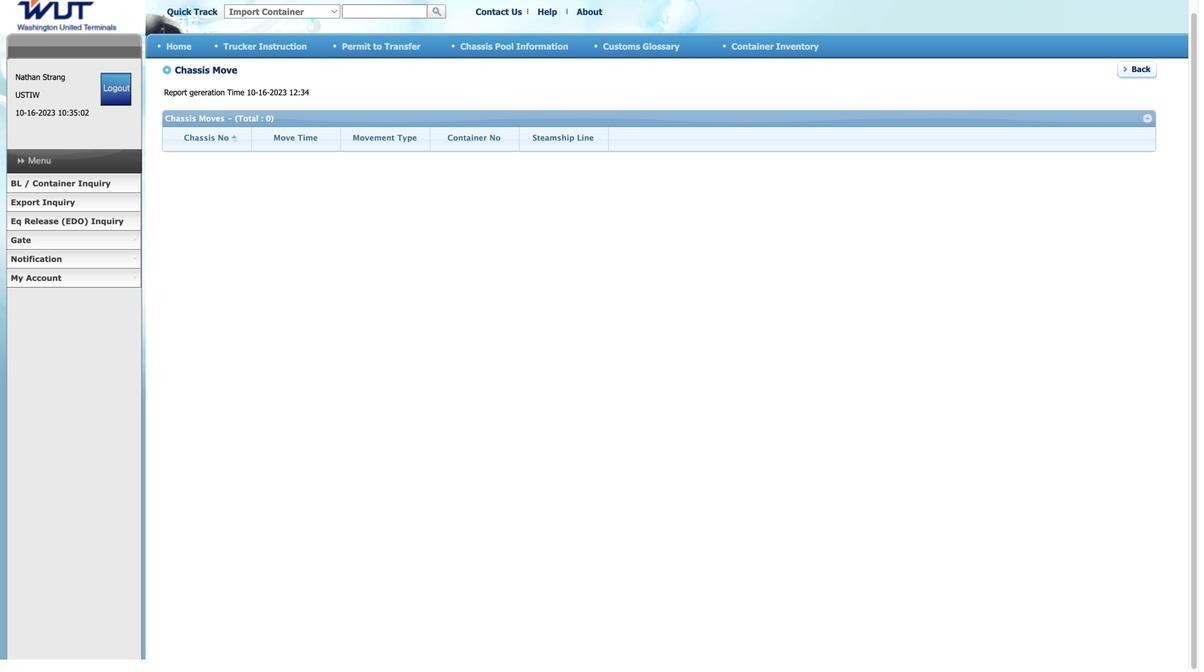 Task type: describe. For each thing, give the bounding box(es) containing it.
export inquiry link
[[6, 193, 141, 212]]

2023
[[38, 108, 55, 117]]

gate
[[11, 235, 31, 245]]

contact us
[[476, 6, 523, 17]]

bl
[[11, 179, 22, 188]]

about
[[577, 6, 603, 17]]

home
[[166, 41, 192, 51]]

information
[[517, 41, 569, 51]]

about link
[[577, 6, 603, 17]]

bl / container inquiry
[[11, 179, 111, 188]]

pool
[[495, 41, 514, 51]]

customs glossary
[[604, 41, 680, 51]]

to
[[373, 41, 382, 51]]

instruction
[[259, 41, 307, 51]]

nathan
[[15, 72, 40, 82]]

help link
[[538, 6, 558, 17]]

strang
[[43, 72, 65, 82]]

notification
[[11, 254, 62, 264]]

/
[[24, 179, 30, 188]]

eq release (edo) inquiry link
[[6, 212, 141, 231]]

trucker
[[224, 41, 257, 51]]

quick
[[167, 6, 191, 17]]

eq
[[11, 216, 22, 226]]

contact us link
[[476, 6, 523, 17]]

bl / container inquiry link
[[6, 174, 141, 193]]

inventory
[[777, 41, 819, 51]]

gate link
[[6, 231, 141, 250]]

10-
[[15, 108, 27, 117]]

glossary
[[643, 41, 680, 51]]



Task type: vqa. For each thing, say whether or not it's contained in the screenshot.
09:41:55
no



Task type: locate. For each thing, give the bounding box(es) containing it.
inquiry inside the eq release (edo) inquiry link
[[91, 216, 124, 226]]

account
[[26, 273, 61, 283]]

contact
[[476, 6, 509, 17]]

container
[[732, 41, 774, 51], [32, 179, 75, 188]]

us
[[512, 6, 523, 17]]

my account
[[11, 273, 61, 283]]

quick track
[[167, 6, 218, 17]]

container up export inquiry
[[32, 179, 75, 188]]

inquiry for container
[[78, 179, 111, 188]]

inquiry down bl / container inquiry
[[42, 197, 75, 207]]

eq release (edo) inquiry
[[11, 216, 124, 226]]

container left inventory
[[732, 41, 774, 51]]

inquiry for (edo)
[[91, 216, 124, 226]]

export inquiry
[[11, 197, 75, 207]]

release
[[24, 216, 59, 226]]

trucker instruction
[[224, 41, 307, 51]]

login image
[[101, 73, 132, 106]]

1 horizontal spatial container
[[732, 41, 774, 51]]

inquiry
[[78, 179, 111, 188], [42, 197, 75, 207], [91, 216, 124, 226]]

transfer
[[385, 41, 421, 51]]

10:35:02
[[58, 108, 89, 117]]

0 vertical spatial container
[[732, 41, 774, 51]]

permit
[[342, 41, 371, 51]]

(edo)
[[61, 216, 88, 226]]

notification link
[[6, 250, 141, 269]]

inquiry right (edo)
[[91, 216, 124, 226]]

container inventory
[[732, 41, 819, 51]]

chassis pool information
[[461, 41, 569, 51]]

chassis
[[461, 41, 493, 51]]

inquiry up export inquiry 'link' at top left
[[78, 179, 111, 188]]

my
[[11, 273, 23, 283]]

10-16-2023 10:35:02
[[15, 108, 89, 117]]

2 vertical spatial inquiry
[[91, 216, 124, 226]]

inquiry inside export inquiry 'link'
[[42, 197, 75, 207]]

permit to transfer
[[342, 41, 421, 51]]

track
[[194, 6, 218, 17]]

0 horizontal spatial container
[[32, 179, 75, 188]]

0 vertical spatial inquiry
[[78, 179, 111, 188]]

inquiry inside bl / container inquiry link
[[78, 179, 111, 188]]

1 vertical spatial container
[[32, 179, 75, 188]]

16-
[[27, 108, 38, 117]]

export
[[11, 197, 40, 207]]

customs
[[604, 41, 641, 51]]

help
[[538, 6, 558, 17]]

my account link
[[6, 269, 141, 288]]

ustiw
[[15, 90, 40, 100]]

1 vertical spatial inquiry
[[42, 197, 75, 207]]

None text field
[[342, 4, 428, 19]]

nathan strang
[[15, 72, 65, 82]]



